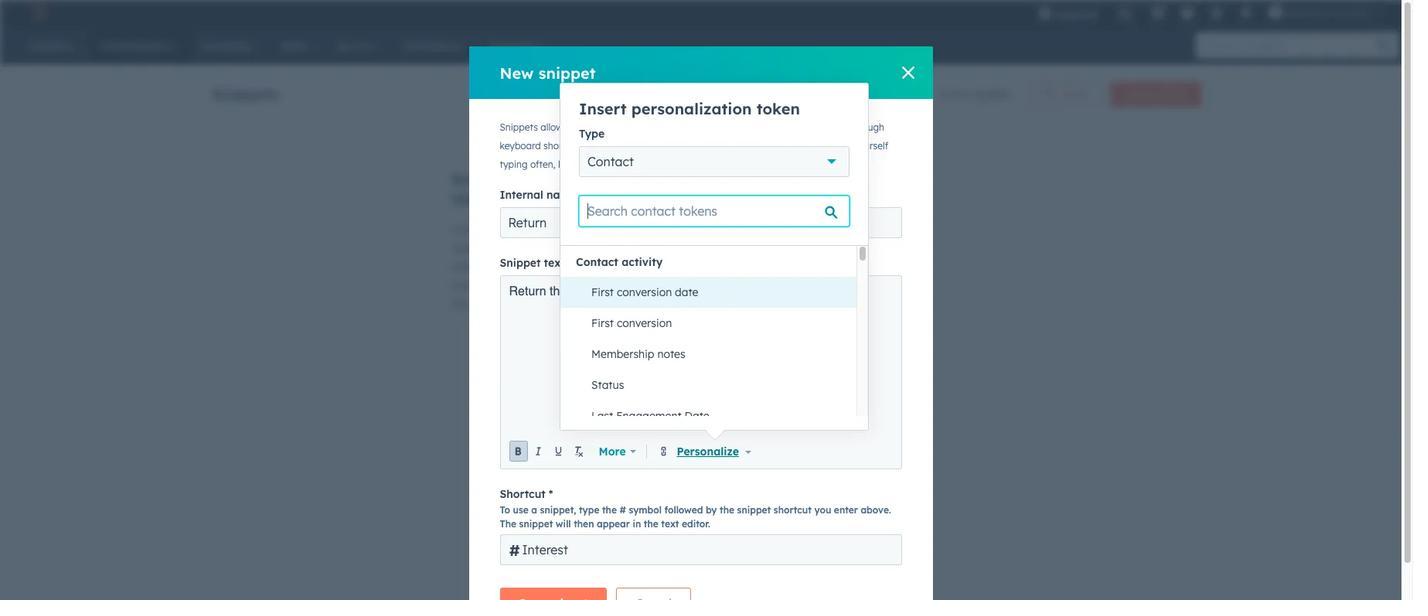 Task type: vqa. For each thing, say whether or not it's contained in the screenshot.
line
yes



Task type: locate. For each thing, give the bounding box(es) containing it.
to right shortcuts
[[539, 223, 550, 237]]

the left same
[[452, 297, 468, 311]]

the
[[619, 285, 637, 299], [452, 297, 468, 311], [602, 504, 617, 516], [720, 504, 735, 516], [644, 518, 659, 530]]

to right sent
[[579, 241, 589, 255]]

shortcut
[[774, 504, 812, 516]]

contact activity
[[576, 255, 663, 269]]

without
[[560, 278, 599, 292]]

of inside snippets banner
[[948, 87, 959, 101]]

you up the shortcuts.
[[566, 121, 582, 133]]

a
[[694, 140, 700, 152], [575, 159, 581, 170], [532, 504, 538, 516]]

create for create snippet
[[1125, 88, 1154, 100]]

0 vertical spatial that
[[728, 121, 746, 133]]

1 horizontal spatial by
[[706, 504, 717, 516]]

1 first from the top
[[592, 285, 614, 299]]

0 vertical spatial of
[[948, 87, 959, 101]]

in up snippet
[[506, 241, 515, 255]]

1 horizontal spatial a
[[575, 159, 581, 170]]

dialog
[[469, 46, 933, 600]]

a up the agenda.
[[694, 140, 700, 152]]

your up sent
[[553, 223, 576, 237]]

that down access
[[795, 140, 813, 152]]

contact activity list box
[[561, 277, 857, 600]]

0 horizontal spatial type
[[579, 504, 600, 516]]

create right "folder"
[[1125, 88, 1154, 100]]

you left "find"
[[816, 140, 832, 152]]

1 vertical spatial by
[[706, 504, 717, 516]]

#
[[620, 504, 626, 516], [509, 540, 520, 560]]

text down sent
[[544, 256, 565, 270]]

type
[[653, 278, 676, 292], [579, 504, 600, 516]]

membership
[[592, 347, 655, 361]]

notifications button
[[1234, 0, 1260, 25]]

1 horizontal spatial that
[[795, 140, 813, 152]]

by up editor.
[[706, 504, 717, 516]]

0 vertical spatial type
[[653, 278, 676, 292]]

notes up shortcuts
[[507, 189, 549, 208]]

new up keyboard
[[500, 63, 534, 82]]

snippet text
[[500, 256, 565, 270]]

new inside button
[[1042, 88, 1061, 100]]

1 horizontal spatial type
[[653, 278, 676, 292]]

create shortcuts to your most common responses in emails sent to prospects and notes logged in your crm. quickly send emails and log notes without having to type the same thing over and over.
[[452, 223, 676, 311]]

in up log
[[521, 260, 530, 274]]

shortcut element
[[500, 534, 902, 565]]

0 vertical spatial in
[[506, 241, 515, 255]]

you inside shortcut to use a snippet, type the # symbol followed by the snippet shortcut you enter above. the snippet will then appear in the text editor.
[[815, 504, 832, 516]]

0 horizontal spatial or
[[623, 159, 632, 170]]

of
[[948, 87, 959, 101], [696, 121, 705, 133], [764, 140, 773, 152]]

0 of 5 created
[[938, 87, 1010, 101]]

of left 5
[[948, 87, 959, 101]]

conversion for first conversion
[[617, 316, 672, 330]]

status button
[[576, 370, 857, 401]]

menu
[[1030, 0, 1395, 30]]

the inside text field
[[619, 285, 637, 299]]

contact up without
[[576, 255, 619, 269]]

type inside shortcut to use a snippet, type the # symbol followed by the snippet shortcut you enter above. the snippet will then appear in the text editor.
[[579, 504, 600, 516]]

create for create shortcuts to your most common responses in emails sent to prospects and notes logged in your crm. quickly send emails and log notes without having to type the same thing over and over.
[[452, 223, 486, 237]]

emails up snippet text
[[518, 241, 551, 255]]

in
[[506, 241, 515, 255], [521, 260, 530, 274], [633, 518, 641, 530]]

your down sent
[[533, 260, 556, 274]]

2 horizontal spatial of
[[948, 87, 959, 101]]

hubspot link
[[19, 3, 58, 22]]

0 vertical spatial contact
[[588, 154, 634, 169]]

logged
[[483, 260, 518, 274]]

1 vertical spatial conversion
[[617, 316, 672, 330]]

create inside "create shortcuts to your most common responses in emails sent to prospects and notes logged in your crm. quickly send emails and log notes without having to type the same thing over and over."
[[452, 223, 486, 237]]

0 horizontal spatial create
[[452, 223, 486, 237]]

in down symbol
[[633, 518, 641, 530]]

will
[[556, 518, 571, 530]]

to up get
[[585, 121, 594, 133]]

1 horizontal spatial #
[[620, 504, 626, 516]]

0 vertical spatial #
[[620, 504, 626, 516]]

first for first conversion
[[592, 316, 614, 330]]

often,
[[531, 159, 556, 170]]

0 vertical spatial your
[[553, 223, 576, 237]]

of down personalization
[[696, 121, 705, 133]]

by inside shortcut to use a snippet, type the # symbol followed by the snippet shortcut you enter above. the snippet will then appear in the text editor.
[[706, 504, 717, 516]]

0 horizontal spatial snippets
[[212, 84, 279, 103]]

0 horizontal spatial in
[[506, 241, 515, 255]]

the right 'followed'
[[720, 504, 735, 516]]

and down entering in the left of the page
[[648, 169, 678, 189]]

conversion inside first conversion date button
[[617, 285, 672, 299]]

you
[[566, 121, 582, 133], [748, 121, 764, 133], [816, 140, 832, 152], [815, 504, 832, 516]]

to inside snippets allow you to create reusable blocks of text that you can access quickly through keyboard shortcuts. get started by entering a phrase or line of text that you find yourself typing often, like a greeting or meeting agenda.
[[585, 121, 594, 133]]

reusable
[[626, 121, 664, 133]]

# inside shortcut to use a snippet, type the # symbol followed by the snippet shortcut you enter above. the snippet will then appear in the text editor.
[[620, 504, 626, 516]]

save time writing emails and taking notes
[[452, 169, 678, 208]]

1 vertical spatial type
[[579, 504, 600, 516]]

1 vertical spatial snippets
[[500, 121, 538, 133]]

notes inside save time writing emails and taking notes
[[507, 189, 549, 208]]

or
[[735, 140, 744, 152], [623, 159, 632, 170]]

0 horizontal spatial emails
[[452, 278, 485, 292]]

find
[[834, 140, 852, 152]]

the inside "create shortcuts to your most common responses in emails sent to prospects and notes logged in your crm. quickly send emails and log notes without having to type the same thing over and over."
[[452, 297, 468, 311]]

menu containing apoptosis studios
[[1030, 0, 1395, 30]]

same
[[471, 297, 499, 311]]

0 horizontal spatial of
[[696, 121, 705, 133]]

conversion down send
[[617, 285, 672, 299]]

and down without
[[556, 297, 576, 311]]

or left line
[[735, 140, 744, 152]]

return
[[509, 285, 546, 299]]

snippets for snippets
[[212, 84, 279, 103]]

that
[[728, 121, 746, 133], [795, 140, 813, 152]]

then
[[574, 518, 594, 530]]

1 vertical spatial emails
[[518, 241, 551, 255]]

upgrade image
[[1039, 7, 1053, 21]]

insert
[[579, 99, 627, 118]]

none text field containing return this email to the sender!
[[509, 283, 894, 438]]

1 vertical spatial in
[[521, 260, 530, 274]]

responses
[[452, 241, 503, 255]]

dialog containing new snippet
[[469, 46, 933, 600]]

2 vertical spatial in
[[633, 518, 641, 530]]

1 vertical spatial a
[[575, 159, 581, 170]]

1 vertical spatial first
[[592, 316, 614, 330]]

2 vertical spatial a
[[532, 504, 538, 516]]

started
[[608, 140, 639, 152]]

1 horizontal spatial snippets
[[500, 121, 538, 133]]

2 horizontal spatial in
[[633, 518, 641, 530]]

type up then
[[579, 504, 600, 516]]

you left enter
[[815, 504, 832, 516]]

1 conversion from the top
[[617, 285, 672, 299]]

0 vertical spatial conversion
[[617, 285, 672, 299]]

emails down started at the top of page
[[593, 169, 644, 189]]

1 vertical spatial create
[[452, 223, 486, 237]]

create up responses
[[452, 223, 486, 237]]

text down 'followed'
[[662, 518, 679, 530]]

0 vertical spatial new
[[500, 63, 534, 82]]

or down started at the top of page
[[623, 159, 632, 170]]

1 horizontal spatial in
[[521, 260, 530, 274]]

you left can
[[748, 121, 764, 133]]

notes up over
[[529, 278, 557, 292]]

contact
[[588, 154, 634, 169], [576, 255, 619, 269]]

notes down responses
[[452, 260, 480, 274]]

0 vertical spatial snippets
[[212, 84, 279, 103]]

1 horizontal spatial create
[[1125, 88, 1154, 100]]

conversion down the first conversion date
[[617, 316, 672, 330]]

None text field
[[509, 283, 894, 438]]

snippets inside snippets allow you to create reusable blocks of text that you can access quickly through keyboard shortcuts. get started by entering a phrase or line of text that you find yourself typing often, like a greeting or meeting agenda.
[[500, 121, 538, 133]]

0 horizontal spatial #
[[509, 540, 520, 560]]

notes
[[507, 189, 549, 208], [452, 260, 480, 274], [529, 278, 557, 292], [658, 347, 686, 361]]

0 horizontal spatial by
[[642, 140, 653, 152]]

5
[[962, 87, 968, 101]]

2 horizontal spatial emails
[[593, 169, 644, 189]]

2 vertical spatial emails
[[452, 278, 485, 292]]

1 horizontal spatial new
[[1042, 88, 1061, 100]]

0 horizontal spatial a
[[532, 504, 538, 516]]

0 horizontal spatial new
[[500, 63, 534, 82]]

snippets for snippets allow you to create reusable blocks of text that you can access quickly through keyboard shortcuts. get started by entering a phrase or line of text that you find yourself typing often, like a greeting or meeting agenda.
[[500, 121, 538, 133]]

a right use
[[532, 504, 538, 516]]

date
[[675, 285, 699, 299]]

new folder button
[[1028, 82, 1102, 107]]

0 vertical spatial or
[[735, 140, 744, 152]]

0 vertical spatial create
[[1125, 88, 1154, 100]]

0 vertical spatial by
[[642, 140, 653, 152]]

folder
[[1064, 88, 1089, 100]]

and up send
[[645, 241, 665, 255]]

sender!
[[640, 285, 681, 299]]

0 vertical spatial first
[[592, 285, 614, 299]]

get
[[589, 140, 605, 152]]

contact inside popup button
[[588, 154, 634, 169]]

line
[[746, 140, 762, 152]]

writing
[[533, 169, 588, 189]]

can
[[767, 121, 783, 133]]

the down send
[[619, 285, 637, 299]]

snippets banner
[[212, 77, 1202, 107]]

0 vertical spatial emails
[[593, 169, 644, 189]]

that up phrase
[[728, 121, 746, 133]]

none field containing contact activity
[[561, 177, 869, 600]]

Internal name text field
[[500, 207, 902, 238]]

type inside "create shortcuts to your most common responses in emails sent to prospects and notes logged in your crm. quickly send emails and log notes without having to type the same thing over and over."
[[653, 278, 676, 292]]

snippets
[[212, 84, 279, 103], [500, 121, 538, 133]]

new
[[500, 63, 534, 82], [1042, 88, 1061, 100]]

create inside button
[[1125, 88, 1154, 100]]

new left "folder"
[[1042, 88, 1061, 100]]

most
[[579, 223, 604, 237]]

to right email
[[606, 285, 616, 299]]

2 first from the top
[[592, 316, 614, 330]]

internal
[[500, 188, 544, 202]]

email
[[573, 285, 602, 299]]

calling icon image
[[1119, 8, 1133, 22]]

snippets inside banner
[[212, 84, 279, 103]]

first for first conversion date
[[592, 285, 614, 299]]

phrase
[[702, 140, 732, 152]]

a right like
[[575, 159, 581, 170]]

emails up same
[[452, 278, 485, 292]]

1 vertical spatial contact
[[576, 255, 619, 269]]

of right line
[[764, 140, 773, 152]]

yourself
[[854, 140, 889, 152]]

1 vertical spatial new
[[1042, 88, 1061, 100]]

snippet,
[[540, 504, 577, 516]]

1 vertical spatial of
[[696, 121, 705, 133]]

text
[[708, 121, 725, 133], [776, 140, 793, 152], [544, 256, 565, 270], [662, 518, 679, 530]]

2 horizontal spatial a
[[694, 140, 700, 152]]

# down the
[[509, 540, 520, 560]]

last engagement date button
[[576, 401, 857, 432]]

2 vertical spatial of
[[764, 140, 773, 152]]

1 vertical spatial #
[[509, 540, 520, 560]]

type down send
[[653, 278, 676, 292]]

prospects
[[592, 241, 642, 255]]

by inside snippets allow you to create reusable blocks of text that you can access quickly through keyboard shortcuts. get started by entering a phrase or line of text that you find yourself typing often, like a greeting or meeting agenda.
[[642, 140, 653, 152]]

2 conversion from the top
[[617, 316, 672, 330]]

text down can
[[776, 140, 793, 152]]

# up appear
[[620, 504, 626, 516]]

agenda.
[[673, 159, 709, 170]]

contact down started at the top of page
[[588, 154, 634, 169]]

a inside shortcut to use a snippet, type the # symbol followed by the snippet shortcut you enter above. the snippet will then appear in the text editor.
[[532, 504, 538, 516]]

over
[[531, 297, 553, 311]]

text inside shortcut to use a snippet, type the # symbol followed by the snippet shortcut you enter above. the snippet will then appear in the text editor.
[[662, 518, 679, 530]]

by down "reusable"
[[642, 140, 653, 152]]

by
[[642, 140, 653, 152], [706, 504, 717, 516]]

None field
[[561, 177, 869, 600]]

last engagement date
[[592, 409, 710, 423]]

conversion inside the "first conversion" button
[[617, 316, 672, 330]]

crm.
[[559, 260, 585, 274]]

notes right membership at the bottom left of the page
[[658, 347, 686, 361]]

to
[[585, 121, 594, 133], [539, 223, 550, 237], [579, 241, 589, 255], [639, 278, 650, 292], [606, 285, 616, 299]]



Task type: describe. For each thing, give the bounding box(es) containing it.
calling icon button
[[1112, 2, 1139, 24]]

the
[[500, 518, 517, 530]]

return this email to the sender! now
[[509, 285, 711, 299]]

1 horizontal spatial of
[[764, 140, 773, 152]]

marketplaces button
[[1143, 0, 1175, 25]]

and down logged
[[488, 278, 508, 292]]

1 horizontal spatial or
[[735, 140, 744, 152]]

meeting
[[635, 159, 671, 170]]

typing
[[500, 159, 528, 170]]

log
[[511, 278, 526, 292]]

snippet inside button
[[1156, 88, 1189, 100]]

contact for contact activity
[[576, 255, 619, 269]]

upgrade
[[1056, 8, 1099, 20]]

apoptosis studios
[[1286, 6, 1372, 19]]

status
[[592, 378, 624, 392]]

apoptosis studios button
[[1260, 0, 1395, 25]]

conversion for first conversion date
[[617, 285, 672, 299]]

help button
[[1175, 0, 1201, 25]]

settings image
[[1211, 7, 1225, 21]]

token
[[757, 99, 801, 118]]

0 horizontal spatial that
[[728, 121, 746, 133]]

membership notes button
[[576, 339, 857, 370]]

# inside shortcut 'element'
[[509, 540, 520, 560]]

1 vertical spatial your
[[533, 260, 556, 274]]

search image
[[1378, 39, 1392, 53]]

first conversion button
[[576, 308, 857, 339]]

personalize
[[677, 444, 739, 458]]

quickly
[[588, 260, 626, 274]]

keyboard
[[500, 140, 541, 152]]

in inside shortcut to use a snippet, type the # symbol followed by the snippet shortcut you enter above. the snippet will then appear in the text editor.
[[633, 518, 641, 530]]

hubspot image
[[28, 3, 46, 22]]

quickly
[[818, 121, 848, 133]]

appear
[[597, 518, 630, 530]]

shortcuts.
[[544, 140, 587, 152]]

the down symbol
[[644, 518, 659, 530]]

contact for contact
[[588, 154, 634, 169]]

more
[[599, 444, 626, 458]]

name
[[547, 188, 577, 202]]

new for new folder
[[1042, 88, 1061, 100]]

create
[[596, 121, 624, 133]]

contact button
[[579, 146, 850, 177]]

enter
[[834, 504, 858, 516]]

Search HubSpot search field
[[1197, 32, 1386, 59]]

activity
[[622, 255, 663, 269]]

new snippet
[[500, 63, 596, 82]]

above.
[[861, 504, 892, 516]]

use
[[513, 504, 529, 516]]

snippet
[[500, 256, 541, 270]]

last
[[592, 409, 614, 423]]

type
[[579, 127, 605, 141]]

shortcut to use a snippet, type the # symbol followed by the snippet shortcut you enter above. the snippet will then appear in the text editor.
[[500, 487, 892, 530]]

1 vertical spatial that
[[795, 140, 813, 152]]

now
[[685, 285, 711, 299]]

insert personalization token
[[579, 99, 801, 118]]

1 horizontal spatial emails
[[518, 241, 551, 255]]

0
[[938, 87, 945, 101]]

new folder
[[1042, 88, 1089, 100]]

the up appear
[[602, 504, 617, 516]]

notes inside button
[[658, 347, 686, 361]]

settings link
[[1201, 0, 1234, 25]]

Type a word to use as a shortcut text field
[[500, 534, 902, 565]]

personalize button
[[674, 443, 755, 460]]

new for new snippet
[[500, 63, 534, 82]]

greeting
[[584, 159, 620, 170]]

like
[[558, 159, 573, 170]]

more button
[[589, 444, 647, 459]]

marketplaces image
[[1152, 7, 1166, 21]]

having
[[602, 278, 636, 292]]

membership notes
[[592, 347, 686, 361]]

common
[[607, 223, 652, 237]]

thing
[[502, 297, 528, 311]]

time
[[494, 169, 529, 189]]

text up phrase
[[708, 121, 725, 133]]

shortcuts
[[489, 223, 536, 237]]

editor.
[[682, 518, 711, 530]]

allow
[[541, 121, 563, 133]]

search button
[[1371, 32, 1400, 59]]

first conversion date button
[[576, 277, 857, 308]]

entering
[[655, 140, 691, 152]]

and inside save time writing emails and taking notes
[[648, 169, 678, 189]]

notifications image
[[1240, 7, 1254, 21]]

1 vertical spatial or
[[623, 159, 632, 170]]

close image
[[902, 67, 915, 79]]

shortcut
[[500, 487, 546, 501]]

emails inside save time writing emails and taking notes
[[593, 169, 644, 189]]

first conversion
[[592, 316, 672, 330]]

personalization
[[632, 99, 752, 118]]

to
[[500, 504, 511, 516]]

created
[[971, 87, 1010, 101]]

access
[[785, 121, 815, 133]]

tara schultz image
[[1269, 5, 1283, 19]]

first conversion date
[[592, 285, 699, 299]]

followed
[[665, 504, 703, 516]]

0 vertical spatial a
[[694, 140, 700, 152]]

this
[[550, 285, 569, 299]]

snippets allow you to create reusable blocks of text that you can access quickly through keyboard shortcuts. get started by entering a phrase or line of text that you find yourself typing often, like a greeting or meeting agenda.
[[500, 121, 889, 170]]

blocks
[[666, 121, 694, 133]]

to down send
[[639, 278, 650, 292]]

help image
[[1181, 7, 1195, 21]]

over.
[[579, 297, 602, 311]]

internal name
[[500, 188, 577, 202]]

apoptosis
[[1286, 6, 1334, 19]]

date
[[685, 409, 710, 423]]

symbol
[[629, 504, 662, 516]]

taking
[[452, 189, 502, 208]]

through
[[851, 121, 885, 133]]

Merge tag popover body search field
[[579, 196, 850, 227]]

to inside text field
[[606, 285, 616, 299]]

sent
[[554, 241, 576, 255]]



